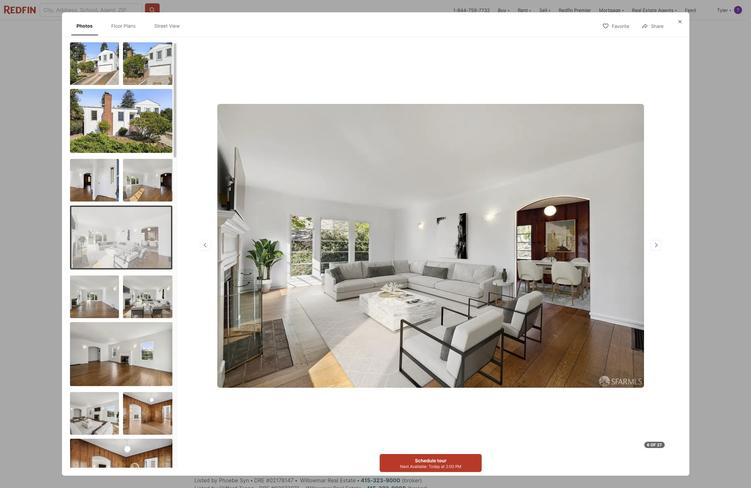 Task type: locate. For each thing, give the bounding box(es) containing it.
0 horizontal spatial floor plans
[[111, 23, 136, 29]]

tab list
[[70, 16, 192, 35], [194, 20, 414, 38]]

can left shape
[[243, 424, 252, 430]]

0 vertical spatial schedule
[[482, 297, 506, 303]]

0 vertical spatial or
[[404, 432, 409, 438]]

6
[[647, 443, 650, 448]]

a left "rare"
[[359, 424, 362, 430]]

garage up looking
[[401, 440, 419, 446]]

3 • from the left
[[357, 478, 360, 484]]

in inside option
[[471, 275, 475, 280]]

next image
[[544, 242, 554, 252]]

user photo image
[[734, 6, 742, 14]]

None button
[[451, 231, 482, 263], [484, 232, 515, 262], [517, 232, 548, 262], [451, 231, 482, 263], [484, 232, 515, 262], [517, 232, 548, 262]]

to right looking
[[425, 448, 430, 454]]

0 horizontal spatial redfin
[[463, 316, 475, 321]]

2 horizontal spatial •
[[357, 478, 360, 484]]

1 left tlc.
[[331, 457, 334, 464]]

an down lot
[[281, 440, 287, 446]]

or down boasts
[[404, 432, 409, 438]]

0 horizontal spatial 2
[[286, 249, 291, 258]]

pre-
[[239, 260, 248, 265]]

the right tours
[[536, 316, 543, 321]]

el for prime
[[261, 384, 265, 390]]

2 down thursday
[[497, 241, 503, 253]]

prime
[[245, 384, 259, 390]]

1 horizontal spatial 37
[[657, 443, 662, 448]]

premier
[[574, 7, 591, 13]]

0 horizontal spatial •
[[250, 478, 253, 484]]

1 down wednesday
[[464, 241, 469, 253]]

of
[[651, 443, 656, 448], [228, 448, 233, 454]]

1 for 1 garage spaces (2 total)
[[331, 457, 334, 464]]

schedule up available:
[[415, 458, 436, 464]]

2 horizontal spatial 1
[[464, 241, 469, 253]]

2:00
[[446, 464, 454, 469]]

nov down thursday
[[495, 253, 504, 258]]

tour in person option
[[447, 269, 496, 287]]

el up boundless
[[261, 384, 265, 390]]

storage.
[[298, 416, 318, 422]]

schedule for schedule tour
[[482, 297, 506, 303]]

garage down prospective
[[335, 457, 353, 464]]

room,
[[209, 400, 223, 406]]

their
[[222, 456, 233, 462]]

of right the "lots"
[[228, 448, 233, 454]]

the up the full
[[354, 400, 362, 406]]

ideal
[[270, 448, 282, 454]]

to up bedrooms,
[[348, 400, 353, 406]]

this.
[[244, 323, 253, 328]]

1 vertical spatial on
[[246, 432, 252, 438]]

floor inside button
[[215, 197, 226, 203]]

backyard
[[221, 432, 245, 438]]

tour up tours
[[507, 297, 518, 303]]

schedule up led
[[482, 297, 506, 303]]

1 horizontal spatial street view
[[263, 197, 289, 203]]

0 vertical spatial redfin
[[559, 7, 573, 13]]

this up soak
[[338, 384, 348, 390]]

retreat,
[[242, 440, 260, 446]]

1 garage spaces (2 total)
[[331, 457, 394, 464]]

2 , from the left
[[261, 233, 263, 240]]

shape
[[254, 424, 269, 430]]

|
[[255, 323, 256, 328]]

this down sized
[[320, 416, 330, 422]]

nov inside the friday 3 nov
[[528, 253, 537, 258]]

street inside street view button
[[263, 197, 277, 203]]

• left 415-
[[357, 478, 360, 484]]

active link
[[227, 221, 244, 227]]

1 horizontal spatial el
[[261, 384, 265, 390]]

also
[[393, 424, 403, 430]]

0 vertical spatial cerrito
[[244, 233, 261, 240]]

• right the syn
[[250, 478, 253, 484]]

home
[[493, 220, 514, 230], [235, 363, 256, 372], [406, 384, 420, 390], [332, 416, 346, 422], [235, 456, 249, 462]]

friday 3 nov
[[526, 235, 540, 258]]

search
[[272, 323, 287, 328]]

1 vertical spatial street
[[263, 197, 277, 203]]

3 nov from the left
[[528, 253, 537, 258]]

37 inside button
[[518, 197, 524, 203]]

0 vertical spatial tour
[[460, 220, 475, 230]]

0 horizontal spatial this
[[219, 363, 233, 372]]

start an offer button
[[447, 347, 552, 363]]

0 horizontal spatial an
[[281, 440, 287, 446]]

share
[[651, 23, 664, 29]]

1 horizontal spatial an
[[423, 424, 429, 430]]

nov down wednesday
[[462, 253, 471, 258]]

1 vertical spatial 37
[[657, 443, 662, 448]]

0 horizontal spatial to
[[271, 424, 276, 430]]

1 vertical spatial 94530
[[518, 316, 531, 321]]

bright
[[421, 392, 436, 398]]

save button
[[403, 302, 437, 318]]

0 vertical spatial garage
[[401, 440, 419, 446]]

floor down city, address, school, agent, zip search field
[[111, 23, 122, 29]]

you right only on the left
[[216, 323, 224, 328]]

on down room,
[[217, 408, 223, 414]]

1 vertical spatial cerrito
[[267, 384, 284, 390]]

0 horizontal spatial street
[[154, 23, 168, 29]]

1 vertical spatial closet
[[239, 416, 254, 422]]

1 vertical spatial a
[[349, 440, 353, 446]]

0 horizontal spatial schedule
[[415, 458, 436, 464]]

boasts
[[404, 424, 421, 430]]

/mo
[[220, 260, 228, 265]]

floor up for sale - active
[[215, 197, 226, 203]]

street view inside street view button
[[263, 197, 289, 203]]

0 horizontal spatial this
[[320, 416, 330, 422]]

tour
[[460, 220, 475, 230], [507, 297, 518, 303], [437, 458, 446, 464]]

tour inside button
[[507, 297, 518, 303]]

1 horizontal spatial floor
[[215, 197, 226, 203]]

2 horizontal spatial nov
[[528, 253, 537, 258]]

1 horizontal spatial ,
[[261, 233, 263, 240]]

1 vertical spatial this
[[320, 416, 330, 422]]

image image
[[70, 42, 119, 85], [123, 42, 172, 85], [70, 89, 172, 153], [70, 159, 119, 202], [123, 159, 172, 202], [71, 207, 171, 268], [70, 276, 119, 318], [123, 276, 172, 318], [70, 322, 172, 386], [70, 392, 119, 435], [123, 392, 172, 435], [70, 439, 172, 488]]

1,408
[[344, 249, 365, 258]]

37 left photos
[[518, 197, 524, 203]]

0 horizontal spatial 94530
[[273, 233, 290, 240]]

1 up bath
[[315, 249, 318, 258]]

tour left via
[[510, 275, 518, 280]]

producing
[[310, 440, 335, 446]]

schedule tour
[[482, 297, 518, 303]]

and down "rare"
[[367, 432, 377, 438]]

for right lot
[[288, 432, 295, 438]]

for up imagination
[[284, 448, 290, 454]]

this up thursday
[[477, 220, 491, 230]]

2 • from the left
[[295, 478, 298, 484]]

2 vertical spatial an
[[281, 440, 287, 446]]

sq
[[344, 259, 350, 266]]

tours
[[503, 316, 513, 321]]

2 horizontal spatial an
[[497, 351, 503, 358]]

can left 'see'
[[226, 323, 234, 328]]

37
[[518, 197, 524, 203], [657, 443, 662, 448]]

1 horizontal spatial schedule
[[482, 297, 506, 303]]

on up retreat,
[[246, 432, 252, 438]]

0 vertical spatial 94530
[[273, 233, 290, 240]]

nov
[[462, 253, 471, 258], [495, 253, 504, 258], [528, 253, 537, 258]]

0 horizontal spatial ,
[[235, 233, 237, 240]]

1 vertical spatial street view
[[263, 197, 289, 203]]

(
[[402, 478, 404, 484]]

basement
[[194, 424, 219, 430]]

37 photos button
[[503, 194, 546, 207]]

1 horizontal spatial view
[[278, 197, 289, 203]]

1 nov from the left
[[462, 253, 471, 258]]

street inside street view tab
[[154, 23, 168, 29]]

1 vertical spatial tour
[[507, 297, 518, 303]]

willowmar
[[300, 478, 326, 484]]

partner
[[289, 323, 306, 328]]

your
[[194, 285, 212, 295]]

$899,000
[[194, 249, 232, 258]]

0 horizontal spatial el
[[238, 233, 243, 240]]

2 up beds
[[286, 249, 291, 258]]

this up opportunity
[[219, 363, 233, 372]]

the
[[536, 316, 543, 321], [358, 392, 366, 398], [411, 392, 420, 398], [266, 400, 274, 406], [354, 400, 362, 406], [225, 408, 233, 414]]

syn
[[240, 478, 249, 484]]

hallway
[[205, 416, 224, 422]]

2 horizontal spatial tour
[[507, 297, 518, 303]]

or up ideal
[[275, 440, 280, 446]]

1 vertical spatial to
[[271, 424, 276, 430]]

redfin left premier
[[559, 7, 573, 13]]

0 vertical spatial can
[[226, 323, 234, 328]]

chat
[[537, 275, 546, 280]]

0 vertical spatial view
[[169, 23, 180, 29]]

0 horizontal spatial cerrito
[[244, 233, 261, 240]]

schedule tour button
[[447, 292, 552, 308]]

plans inside tab
[[124, 23, 136, 29]]

potential
[[272, 392, 294, 398]]

and down producing
[[316, 448, 326, 454]]

2 inside the 2 beds
[[286, 249, 291, 258]]

1 horizontal spatial redfin
[[559, 7, 573, 13]]

1 horizontal spatial this
[[477, 220, 491, 230]]

1 vertical spatial or
[[275, 440, 280, 446]]

0 horizontal spatial can
[[226, 323, 234, 328]]

0 vertical spatial 37
[[518, 197, 524, 203]]

1 horizontal spatial can
[[243, 424, 252, 430]]

nov inside wednesday 1 nov
[[462, 253, 471, 258]]

of right 6
[[651, 443, 656, 448]]

spaces
[[354, 457, 372, 464]]

tour via video chat option
[[496, 269, 552, 287]]

1 horizontal spatial floor plans
[[215, 197, 240, 203]]

1 horizontal spatial 94530
[[518, 316, 531, 321]]

94530 right tours
[[518, 316, 531, 321]]

2 vertical spatial tour
[[437, 458, 446, 464]]

the up kitchen.
[[411, 392, 420, 398]]

, left ca
[[261, 233, 263, 240]]

tour up the at
[[437, 458, 446, 464]]

0 horizontal spatial 1
[[315, 249, 318, 258]]

27
[[497, 316, 502, 321]]

1 horizontal spatial tour
[[510, 275, 518, 280]]

looking
[[405, 448, 424, 454]]

tour up wednesday
[[460, 220, 475, 230]]

1 vertical spatial floor plans
[[215, 197, 240, 203]]

closet
[[416, 408, 432, 414], [239, 416, 254, 422]]

for
[[200, 221, 210, 227]]

to
[[348, 400, 353, 406], [271, 424, 276, 430], [425, 448, 430, 454]]

cerrito inside fixer opportunity in prime el cerrito hills with a large lot! this 2bd/1ba single family home welcomes you with boundless potential and opportunity. soak in the natural light with the bright living room, and entertain in the formal dining room adjacent to the well-appointed kitchen. situated on the second floor are two generously sized bedrooms, full bathroom, walk-in closet and hallway linen closet providing ample storage.       this home comes with a spacious unfinished basement that you can shape to your unique needs and lifestyle. a rare find, it also boasts an expansive backyard on a .27 acre lot for hosting large get-togethers and activities, or perhaps a multi-generational retreat, adu or an income-producing unit. a dedicated parking garage provides lots of flexibility too. ideal for investors and prospective homeowners alike looking to customize their home with a little imagination and some tlc.
[[267, 384, 284, 390]]

1 horizontal spatial this
[[338, 384, 348, 390]]

1 horizontal spatial plans
[[227, 197, 240, 203]]

4 tab from the left
[[322, 22, 375, 38]]

94530 right ca
[[273, 233, 290, 240]]

1 horizontal spatial closet
[[416, 408, 432, 414]]

large up opportunity.
[[314, 384, 327, 390]]

view inside street view button
[[278, 197, 289, 203]]

7621 terrace dr, el cerrito, ca 94530 image
[[194, 39, 445, 212], [447, 39, 552, 124], [447, 127, 552, 212]]

with up entertain
[[232, 392, 243, 398]]

1 vertical spatial view
[[278, 197, 289, 203]]

for sale - active
[[200, 221, 244, 227]]

cerrito up potential
[[267, 384, 284, 390]]

nov inside thursday 2 nov
[[495, 253, 504, 258]]

0 horizontal spatial tab list
[[70, 16, 192, 35]]

ask a question link
[[454, 373, 493, 380]]

for
[[288, 432, 295, 438], [284, 448, 290, 454]]

0 horizontal spatial plans
[[124, 23, 136, 29]]

nov for 2
[[495, 253, 504, 258]]

el right dr on the top left of page
[[238, 233, 243, 240]]

your
[[277, 424, 288, 430]]

9000
[[386, 478, 400, 484]]

1 horizontal spatial cerrito
[[267, 384, 284, 390]]

• right the 02178147
[[295, 478, 298, 484]]

tour for go tour this home
[[460, 220, 475, 230]]

1 horizontal spatial on
[[246, 432, 252, 438]]

cerrito left ca
[[244, 233, 261, 240]]

1 vertical spatial an
[[423, 424, 429, 430]]

next
[[400, 464, 409, 469]]

tour for tour via video chat
[[510, 275, 518, 280]]

and up get-
[[325, 424, 335, 430]]

a down too.
[[263, 456, 266, 462]]

provides
[[194, 448, 216, 454]]

redfin inside redfin premier button
[[559, 7, 573, 13]]

0 vertical spatial el
[[238, 233, 243, 240]]

0 horizontal spatial street view
[[154, 23, 180, 29]]

0 vertical spatial for
[[288, 432, 295, 438]]

1 vertical spatial floor
[[215, 197, 226, 203]]

redfin for redfin agents led 27 tours in 94530
[[463, 316, 475, 321]]

home down bedrooms,
[[332, 416, 346, 422]]

garage inside fixer opportunity in prime el cerrito hills with a large lot! this 2bd/1ba single family home welcomes you with boundless potential and opportunity. soak in the natural light with the bright living room, and entertain in the formal dining room adjacent to the well-appointed kitchen. situated on the second floor are two generously sized bedrooms, full bathroom, walk-in closet and hallway linen closet providing ample storage.       this home comes with a spacious unfinished basement that you can shape to your unique needs and lifestyle. a rare find, it also boasts an expansive backyard on a .27 acre lot for hosting large get-togethers and activities, or perhaps a multi-generational retreat, adu or an income-producing unit. a dedicated parking garage provides lots of flexibility too. ideal for investors and prospective homeowners alike looking to customize their home with a little imagination and some tlc.
[[401, 440, 419, 446]]

tour inside schedule tour next available: today at 2:00 pm
[[437, 458, 446, 464]]

7621 terrace dr image
[[217, 104, 644, 388]]

1 vertical spatial can
[[243, 424, 252, 430]]

415-
[[361, 478, 373, 484]]

tab
[[194, 22, 234, 38], [234, 22, 271, 38], [271, 22, 322, 38], [322, 22, 375, 38], [375, 22, 408, 38]]

a down togethers on the left
[[349, 440, 353, 446]]

1 tour from the left
[[461, 275, 470, 280]]

0 horizontal spatial tour
[[437, 458, 446, 464]]

an up perhaps on the bottom of page
[[423, 424, 429, 430]]

or
[[404, 432, 409, 438], [275, 440, 280, 446]]

situated
[[194, 408, 215, 414]]

and up dining
[[295, 392, 305, 398]]

you down opportunity
[[221, 392, 230, 398]]

nov for 1
[[462, 253, 471, 258]]

floor plans inside tab
[[111, 23, 136, 29]]

schedule inside schedule tour button
[[482, 297, 506, 303]]

cerrito
[[244, 233, 261, 240], [267, 384, 284, 390]]

el inside fixer opportunity in prime el cerrito hills with a large lot! this 2bd/1ba single family home welcomes you with boundless potential and opportunity. soak in the natural light with the bright living room, and entertain in the formal dining room adjacent to the well-appointed kitchen. situated on the second floor are two generously sized bedrooms, full bathroom, walk-in closet and hallway linen closet providing ample storage.       this home comes with a spacious unfinished basement that you can shape to your unique needs and lifestyle. a rare find, it also boasts an expansive backyard on a .27 acre lot for hosting large get-togethers and activities, or perhaps a multi-generational retreat, adu or an income-producing unit. a dedicated parking garage provides lots of flexibility too. ideal for investors and prospective homeowners alike looking to customize their home with a little imagination and some tlc.
[[261, 384, 265, 390]]

1 horizontal spatial tour
[[460, 220, 475, 230]]

to up acre
[[271, 424, 276, 430]]

dialog containing photos
[[62, 12, 689, 488]]

street
[[154, 23, 168, 29], [263, 197, 277, 203]]

1 for 1 bath
[[315, 249, 318, 258]]

1 horizontal spatial •
[[295, 478, 298, 484]]

wednesday 1 nov
[[454, 235, 479, 258]]

favorite
[[612, 23, 629, 29]]

0 vertical spatial an
[[497, 351, 503, 358]]

phoebe
[[219, 478, 238, 484]]

bathroom,
[[369, 408, 395, 414]]

find,
[[375, 424, 386, 430]]

unfinished
[[406, 416, 432, 422]]

can inside fixer opportunity in prime el cerrito hills with a large lot! this 2bd/1ba single family home welcomes you with boundless potential and opportunity. soak in the natural light with the bright living room, and entertain in the formal dining room adjacent to the well-appointed kitchen. situated on the second floor are two generously sized bedrooms, full bathroom, walk-in closet and hallway linen closet providing ample storage.       this home comes with a spacious unfinished basement that you can shape to your unique needs and lifestyle. a rare find, it also boasts an expansive backyard on a .27 acre lot for hosting large get-togethers and activities, or perhaps a multi-generational retreat, adu or an income-producing unit. a dedicated parking garage provides lots of flexibility too. ideal for investors and prospective homeowners alike looking to customize their home with a little imagination and some tlc.
[[243, 424, 252, 430]]

closet up unfinished
[[416, 408, 432, 414]]

redfin for redfin premier
[[559, 7, 573, 13]]

favorite button
[[597, 19, 635, 33]]

nov down 3
[[528, 253, 537, 258]]

0 horizontal spatial floor
[[111, 23, 122, 29]]

large
[[314, 384, 327, 390], [317, 432, 329, 438]]

1 horizontal spatial or
[[404, 432, 409, 438]]

an left offer
[[497, 351, 503, 358]]

cerrito for hills
[[267, 384, 284, 390]]

1 inside 1 bath
[[315, 249, 318, 258]]

, down the active link
[[235, 233, 237, 240]]

comes
[[347, 416, 364, 422]]

dre
[[254, 478, 265, 484]]

0 vertical spatial floor
[[111, 23, 122, 29]]

closet down second
[[239, 416, 254, 422]]

0 vertical spatial floor plans
[[111, 23, 136, 29]]

a right perhaps on the bottom of page
[[432, 432, 435, 438]]

37 inside dialog
[[657, 443, 662, 448]]

the down the 2bd/1ba
[[358, 392, 366, 398]]

total)
[[380, 457, 394, 464]]

and down the situated
[[194, 416, 204, 422]]

1 vertical spatial this
[[219, 363, 233, 372]]

0 vertical spatial street
[[154, 23, 168, 29]]

0 horizontal spatial of
[[228, 448, 233, 454]]

a
[[359, 424, 362, 430], [349, 440, 353, 446]]

get
[[229, 260, 238, 265]]

plans inside button
[[227, 197, 240, 203]]

with down family
[[399, 392, 410, 398]]

2 tour from the left
[[510, 275, 518, 280]]

5 tab from the left
[[375, 22, 408, 38]]

2 nov from the left
[[495, 253, 504, 258]]

1 horizontal spatial to
[[348, 400, 353, 406]]

you up backyard
[[233, 424, 242, 430]]

1 vertical spatial redfin
[[463, 316, 475, 321]]

schedule inside schedule tour next available: today at 2:00 pm
[[415, 458, 436, 464]]

3 tab from the left
[[271, 22, 322, 38]]

dialog
[[62, 12, 689, 488]]

tour left person
[[461, 275, 470, 280]]

list box
[[447, 269, 552, 287]]

#
[[266, 478, 270, 484]]

1 horizontal spatial nov
[[495, 253, 504, 258]]

37 right 6
[[657, 443, 662, 448]]

large up producing
[[317, 432, 329, 438]]

1 vertical spatial garage
[[335, 457, 353, 464]]

(925)
[[505, 373, 519, 380]]

1 vertical spatial el
[[261, 384, 265, 390]]

redfin up "last"
[[463, 316, 475, 321]]

0 vertical spatial plans
[[124, 23, 136, 29]]



Task type: describe. For each thing, give the bounding box(es) containing it.
tour for schedule tour next available: today at 2:00 pm
[[437, 458, 446, 464]]

0 horizontal spatial closet
[[239, 416, 254, 422]]

real
[[328, 478, 338, 484]]

and left some
[[310, 456, 319, 462]]

video
[[526, 275, 536, 280]]

el for ,
[[238, 233, 243, 240]]

1 vertical spatial for
[[284, 448, 290, 454]]

2 inside thursday 2 nov
[[497, 241, 503, 253]]

get pre-approved link
[[229, 260, 270, 265]]

with right hills
[[297, 384, 308, 390]]

-
[[224, 221, 226, 227]]

listed by phoebe syn • dre # 02178147 • willowmar real estate • 415-323-9000 ( broker )
[[194, 478, 422, 484]]

listed
[[194, 478, 210, 484]]

today
[[429, 464, 440, 469]]

view inside street view tab
[[169, 23, 180, 29]]

some
[[321, 456, 335, 462]]

that
[[221, 424, 231, 430]]

0 vertical spatial large
[[314, 384, 327, 390]]

0 horizontal spatial on
[[217, 408, 223, 414]]

add
[[258, 323, 267, 328]]

in the last 30 days
[[463, 316, 544, 327]]

the up are
[[266, 400, 274, 406]]

bedrooms,
[[332, 408, 359, 414]]

)
[[420, 478, 422, 484]]

844-
[[458, 7, 468, 13]]

1-844-759-7732
[[453, 7, 490, 13]]

floor plans button
[[200, 194, 245, 207]]

tour for tour in person
[[461, 275, 470, 280]]

1 horizontal spatial of
[[651, 443, 656, 448]]

with up "rare"
[[366, 416, 376, 422]]

1 • from the left
[[250, 478, 253, 484]]

an inside button
[[497, 351, 503, 358]]

0 vertical spatial closet
[[416, 408, 432, 414]]

floor inside tab
[[111, 23, 122, 29]]

2 vertical spatial to
[[425, 448, 430, 454]]

1 inside wednesday 1 nov
[[464, 241, 469, 253]]

fixer
[[194, 384, 207, 390]]

a up opportunity.
[[310, 384, 313, 390]]

ask
[[454, 373, 464, 380]]

beds
[[286, 259, 299, 266]]

lifestyle.
[[336, 424, 357, 430]]

map entry image
[[393, 220, 437, 265]]

sale
[[211, 221, 223, 227]]

the inside in the last 30 days
[[536, 316, 543, 321]]

in inside in the last 30 days
[[532, 316, 535, 321]]

tab list containing photos
[[70, 16, 192, 35]]

income-
[[289, 440, 310, 446]]

.27
[[258, 432, 266, 438]]

home up kitchen.
[[406, 384, 420, 390]]

second
[[234, 408, 253, 414]]

linen
[[226, 416, 238, 422]]

1-844-759-7732 link
[[453, 7, 490, 13]]

needs
[[308, 424, 324, 430]]

6 of 37
[[647, 443, 662, 448]]

lot!
[[328, 384, 336, 390]]

only
[[205, 323, 215, 328]]

lots
[[218, 448, 227, 454]]

02178147
[[270, 478, 294, 484]]

generational
[[209, 440, 240, 446]]

1 horizontal spatial tab list
[[194, 20, 414, 38]]

schedule for schedule tour next available: today at 2:00 pm
[[415, 458, 436, 464]]

share button
[[636, 19, 669, 33]]

hosting
[[296, 432, 315, 438]]

ample
[[281, 416, 296, 422]]

add a search partner button
[[258, 323, 306, 328]]

floor plans tab
[[106, 18, 141, 34]]

0 horizontal spatial a
[[349, 440, 353, 446]]

0 vertical spatial you
[[216, 323, 224, 328]]

home up 'prime'
[[235, 363, 256, 372]]

ca
[[264, 233, 272, 240]]

1 horizontal spatial a
[[359, 424, 362, 430]]

2 tab from the left
[[234, 22, 271, 38]]

floor
[[254, 408, 266, 414]]

street view inside street view tab
[[154, 23, 180, 29]]

prospective
[[327, 448, 357, 454]]

go tour this home
[[447, 220, 514, 230]]

ask a question
[[454, 373, 493, 380]]

offer
[[504, 351, 517, 358]]

rare
[[364, 424, 374, 430]]

start
[[483, 351, 495, 358]]

light
[[387, 392, 398, 398]]

led
[[490, 316, 496, 321]]

a left .27
[[254, 432, 257, 438]]

nov for 3
[[528, 253, 537, 258]]

flexibility
[[235, 448, 257, 454]]

tour for schedule tour
[[507, 297, 518, 303]]

a up find,
[[378, 416, 381, 422]]

dedicated
[[354, 440, 379, 446]]

1 bath
[[315, 249, 326, 266]]

get-
[[331, 432, 341, 438]]

about
[[194, 363, 217, 372]]

submit search image
[[149, 7, 156, 13]]

schedule tour next available: today at 2:00 pm
[[400, 458, 461, 469]]

cerrito for ,
[[244, 233, 261, 240]]

323-
[[373, 478, 386, 484]]

759-
[[468, 7, 479, 13]]

thursday 2 nov
[[489, 235, 510, 258]]

question
[[470, 373, 493, 380]]

415-323-9000 link
[[361, 478, 400, 484]]

dining
[[293, 400, 308, 406]]

list box containing tour in person
[[447, 269, 552, 287]]

a right add
[[268, 323, 271, 328]]

photos tab
[[71, 18, 98, 34]]

home down "flexibility" on the left bottom of page
[[235, 456, 249, 462]]

photos
[[525, 197, 541, 203]]

soak
[[338, 392, 351, 398]]

appointed
[[376, 400, 402, 406]]

and right room,
[[225, 400, 234, 406]]

two
[[277, 408, 286, 414]]

(925) 433-7479
[[505, 373, 547, 380]]

parking
[[381, 440, 400, 446]]

walk-
[[397, 408, 411, 414]]

City, Address, School, Agent, ZIP search field
[[40, 3, 142, 17]]

opportunity.
[[306, 392, 337, 398]]

go
[[447, 220, 458, 230]]

family
[[389, 384, 404, 390]]

home up thursday
[[493, 220, 514, 230]]

with down too.
[[250, 456, 261, 462]]

Add a comment... text field
[[200, 306, 393, 314]]

single
[[373, 384, 388, 390]]

the up linen
[[225, 408, 233, 414]]

activities,
[[378, 432, 402, 438]]

1 vertical spatial large
[[317, 432, 329, 438]]

imagination
[[279, 456, 308, 462]]

terrace
[[208, 233, 228, 240]]

opportunity
[[208, 384, 238, 390]]

adu
[[262, 440, 273, 446]]

2 vertical spatial you
[[233, 424, 242, 430]]

street view tab
[[149, 18, 185, 34]]

days
[[477, 322, 486, 327]]

pm
[[455, 464, 461, 469]]

photos
[[77, 23, 93, 29]]

1 , from the left
[[235, 233, 237, 240]]

active
[[227, 221, 244, 227]]

a right ask
[[465, 373, 469, 380]]

living
[[194, 400, 208, 406]]

your comments
[[194, 285, 253, 295]]

or
[[496, 334, 503, 341]]

0 vertical spatial this
[[477, 220, 491, 230]]

bath link
[[315, 259, 326, 266]]

of inside fixer opportunity in prime el cerrito hills with a large lot! this 2bd/1ba single family home welcomes you with boundless potential and opportunity. soak in the natural light with the bright living room, and entertain in the formal dining room adjacent to the well-appointed kitchen. situated on the second floor are two generously sized bedrooms, full bathroom, walk-in closet and hallway linen closet providing ample storage.       this home comes with a spacious unfinished basement that you can shape to your unique needs and lifestyle. a rare find, it also boasts an expansive backyard on a .27 acre lot for hosting large get-togethers and activities, or perhaps a multi-generational retreat, adu or an income-producing unit. a dedicated parking garage provides lots of flexibility too. ideal for investors and prospective homeowners alike looking to customize their home with a little imagination and some tlc.
[[228, 448, 233, 454]]

acre
[[268, 432, 279, 438]]

1 vertical spatial you
[[221, 392, 230, 398]]

formal
[[276, 400, 292, 406]]

floor plans inside button
[[215, 197, 240, 203]]

0 vertical spatial to
[[348, 400, 353, 406]]

1 tab from the left
[[194, 22, 234, 38]]



Task type: vqa. For each thing, say whether or not it's contained in the screenshot.
right 1.95M
no



